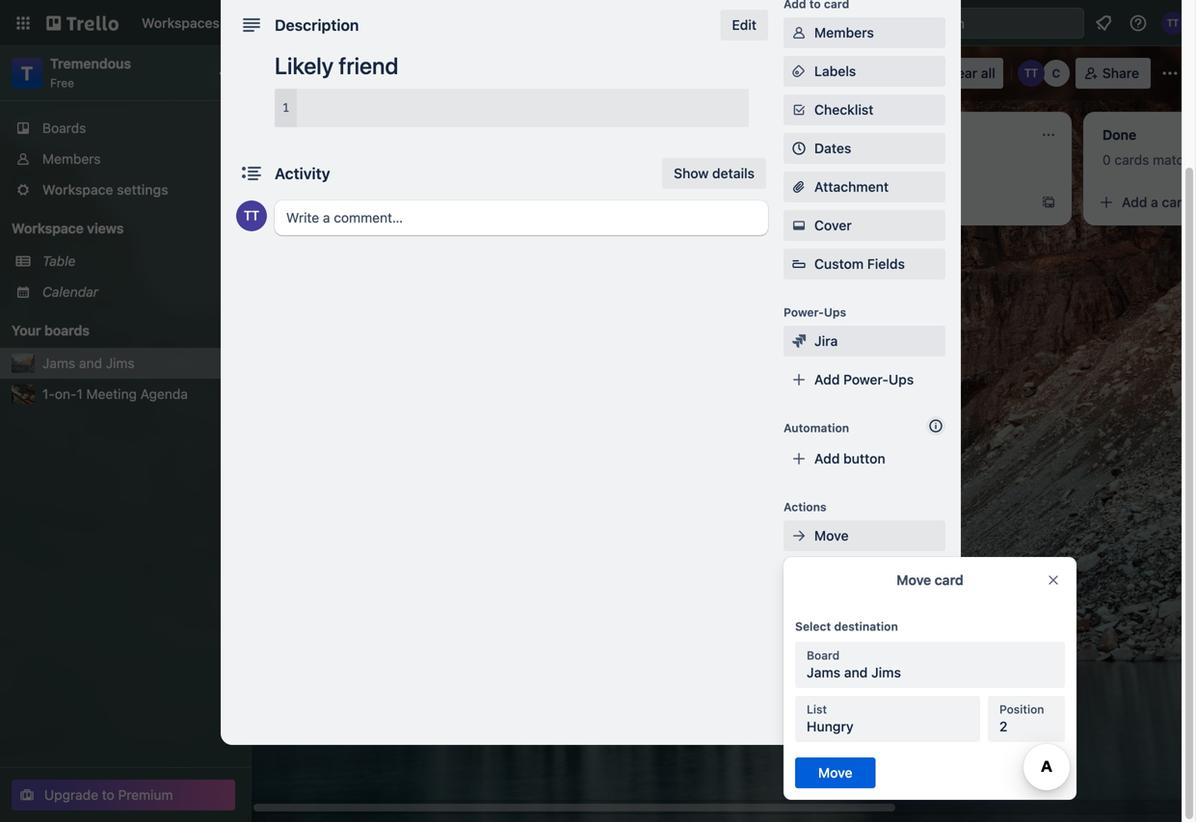 Task type: locate. For each thing, give the bounding box(es) containing it.
1 right "1-"
[[77, 386, 83, 402]]

premium
[[118, 787, 173, 803]]

jims inside text box
[[359, 63, 399, 83]]

share button down board jams and jims
[[784, 683, 945, 714]]

filters
[[850, 65, 889, 81]]

2 horizontal spatial match
[[1153, 152, 1192, 168]]

add
[[301, 194, 326, 210], [848, 194, 874, 210], [814, 372, 840, 387], [814, 451, 840, 466]]

4 sm image from the top
[[789, 651, 809, 670]]

0 down likely at the left top of page
[[281, 152, 290, 168]]

0 cards match filters
[[281, 152, 409, 168], [829, 152, 957, 168]]

sm image left cover
[[789, 216, 809, 235]]

sm image for jira
[[789, 332, 809, 351]]

0 horizontal spatial match
[[332, 152, 370, 168]]

add a card button
[[270, 187, 482, 218], [817, 187, 1029, 218]]

0 horizontal spatial share
[[814, 691, 851, 706]]

2 horizontal spatial filters
[[921, 152, 957, 168]]

cards down jams and jims text box
[[293, 152, 328, 168]]

cards up 'attachment'
[[841, 152, 875, 168]]

jams and jims link
[[42, 354, 216, 373]]

members up labels
[[814, 25, 874, 40]]

sm image left make
[[789, 603, 809, 623]]

and inside board jams and jims
[[844, 665, 868, 680]]

add a card button up the fields
[[817, 187, 1029, 218]]

0 horizontal spatial cards
[[293, 152, 328, 168]]

sm image inside archive link
[[789, 651, 809, 670]]

2 cards from the left
[[841, 152, 875, 168]]

add button
[[814, 451, 885, 466]]

1 horizontal spatial members
[[814, 25, 874, 40]]

3 sm image from the top
[[789, 332, 809, 351]]

2 vertical spatial and
[[844, 665, 868, 680]]

1 horizontal spatial and
[[324, 63, 355, 83]]

jams up on-
[[42, 355, 75, 371]]

add down activity
[[301, 194, 326, 210]]

power-
[[784, 306, 824, 319], [843, 372, 889, 387]]

likely friend
[[275, 52, 398, 79]]

calendar link
[[42, 282, 239, 302]]

1 vertical spatial jams and jims
[[42, 355, 135, 371]]

0 horizontal spatial 0
[[281, 152, 290, 168]]

1
[[555, 152, 561, 168], [77, 386, 83, 402]]

0 horizontal spatial members link
[[0, 144, 251, 174]]

upgrade to premium link
[[12, 780, 235, 811]]

2 add a card from the left
[[848, 194, 916, 210]]

description
[[275, 16, 359, 34]]

0 left "f"
[[1103, 152, 1111, 168]]

sm image inside the make template link
[[789, 603, 809, 623]]

0 horizontal spatial 1
[[77, 386, 83, 402]]

1 horizontal spatial add a card button
[[817, 187, 1029, 218]]

jims up 1-on-1 meeting agenda
[[106, 355, 135, 371]]

search image
[[899, 15, 915, 31]]

0 horizontal spatial filters
[[374, 152, 409, 168]]

sm image down select
[[789, 651, 809, 670]]

1 add a card button from the left
[[270, 187, 482, 218]]

sm image up automation icon
[[789, 23, 809, 42]]

add a card down activity
[[301, 194, 369, 210]]

matches
[[596, 152, 649, 168]]

members link down boards
[[0, 144, 251, 174]]

1 up nextdoor
[[555, 152, 561, 168]]

sm image for checklist
[[789, 100, 809, 120]]

jams down board on the bottom right
[[807, 665, 841, 680]]

cards left "f"
[[1115, 152, 1149, 168]]

jams
[[276, 63, 320, 83], [42, 355, 75, 371], [807, 665, 841, 680]]

filters up the nextdoor neighbor link
[[653, 152, 688, 168]]

members link up labels link
[[784, 17, 945, 48]]

add a card button down activity
[[270, 187, 482, 218]]

match right activity
[[332, 152, 370, 168]]

power- up jira
[[784, 306, 824, 319]]

1 horizontal spatial match
[[879, 152, 918, 168]]

filters
[[374, 152, 409, 168], [653, 152, 688, 168], [921, 152, 957, 168]]

sm image for labels
[[789, 62, 809, 81]]

4 sm image from the top
[[789, 526, 809, 546]]

0 horizontal spatial ups
[[824, 306, 846, 319]]

and down your boards with 2 items element
[[79, 355, 102, 371]]

share
[[1102, 65, 1139, 81], [814, 691, 851, 706]]

1 vertical spatial 1
[[77, 386, 83, 402]]

1 horizontal spatial a
[[877, 194, 885, 210]]

a for add a card button for create from template… image
[[877, 194, 885, 210]]

1 vertical spatial share button
[[784, 683, 945, 714]]

0 vertical spatial members link
[[784, 17, 945, 48]]

meeting
[[86, 386, 137, 402]]

1 vertical spatial ups
[[889, 372, 914, 387]]

create from template… image
[[1041, 195, 1056, 210]]

2 sm image from the top
[[789, 216, 809, 235]]

labels
[[814, 63, 856, 79]]

0 vertical spatial share
[[1102, 65, 1139, 81]]

0 cards match filters up attachment button
[[829, 152, 957, 168]]

members
[[814, 25, 874, 40], [42, 151, 101, 167]]

1 horizontal spatial add a card
[[848, 194, 916, 210]]

0 up 'attachment'
[[829, 152, 837, 168]]

a for add a card button related to create from template… icon
[[330, 194, 337, 210]]

views
[[87, 220, 124, 236]]

members down boards
[[42, 151, 101, 167]]

add a card
[[301, 194, 369, 210], [848, 194, 916, 210]]

and down description
[[324, 63, 355, 83]]

0 vertical spatial members
[[814, 25, 874, 40]]

0 horizontal spatial add a card
[[301, 194, 369, 210]]

boards
[[42, 120, 86, 136]]

ups up jira
[[824, 306, 846, 319]]

2 add a card button from the left
[[817, 187, 1029, 218]]

1 horizontal spatial jams
[[276, 63, 320, 83]]

0 vertical spatial jams
[[276, 63, 320, 83]]

edit button
[[720, 10, 768, 40]]

1 match from the left
[[332, 152, 370, 168]]

0 horizontal spatial 0 cards match filters
[[281, 152, 409, 168]]

1 vertical spatial terry turtle (terryturtle) image
[[236, 200, 267, 231]]

None submit
[[795, 758, 876, 788]]

2 vertical spatial jams
[[807, 665, 841, 680]]

0 notifications image
[[1092, 12, 1115, 35]]

terry turtle (terryturtle) image
[[1161, 12, 1184, 35]]

1 add a card from the left
[[301, 194, 369, 210]]

1 horizontal spatial 0
[[829, 152, 837, 168]]

0 vertical spatial and
[[324, 63, 355, 83]]

open information menu image
[[1129, 13, 1148, 33]]

jims right archive
[[871, 665, 901, 680]]

1 horizontal spatial 1
[[555, 152, 561, 168]]

position 2
[[999, 703, 1044, 734]]

sm image down automation icon
[[789, 100, 809, 120]]

1 horizontal spatial move
[[897, 572, 931, 588]]

match left "f"
[[1153, 152, 1192, 168]]

sm image inside labels link
[[789, 62, 809, 81]]

3 cards from the left
[[1115, 152, 1149, 168]]

3 match from the left
[[1153, 152, 1192, 168]]

1 vertical spatial jims
[[106, 355, 135, 371]]

sm image down actions
[[789, 526, 809, 546]]

filters button
[[821, 58, 936, 89]]

0 horizontal spatial terry turtle (terryturtle) image
[[236, 200, 267, 231]]

0 horizontal spatial a
[[330, 194, 337, 210]]

sm image left labels
[[789, 62, 809, 81]]

sm image for cover
[[789, 216, 809, 235]]

add a card for add a card button for create from template… image
[[848, 194, 916, 210]]

clear all button
[[936, 58, 1003, 89]]

share left the show menu icon
[[1102, 65, 1139, 81]]

move up template
[[897, 572, 931, 588]]

0 vertical spatial move
[[814, 528, 849, 544]]

cards
[[293, 152, 328, 168], [841, 152, 875, 168], [1115, 152, 1149, 168]]

terry turtle (terryturtle) image
[[1018, 60, 1045, 87], [236, 200, 267, 231]]

show details link
[[662, 158, 766, 189]]

0 horizontal spatial move
[[814, 528, 849, 544]]

3 0 from the left
[[1103, 152, 1111, 168]]

sm image left jira
[[789, 332, 809, 351]]

add down automation at the bottom right of page
[[814, 451, 840, 466]]

filters right activity
[[374, 152, 409, 168]]

1 vertical spatial move
[[897, 572, 931, 588]]

1 horizontal spatial filters
[[653, 152, 688, 168]]

3 sm image from the top
[[789, 603, 809, 623]]

2 horizontal spatial 0
[[1103, 152, 1111, 168]]

Write a comment text field
[[275, 200, 768, 235]]

1 horizontal spatial 0 cards match filters
[[829, 152, 957, 168]]

0 vertical spatial share button
[[1075, 58, 1151, 89]]

add up cover
[[848, 194, 874, 210]]

move for move
[[814, 528, 849, 544]]

1 sm image from the top
[[789, 62, 809, 81]]

jams and jims
[[276, 63, 399, 83], [42, 355, 135, 371]]

dates
[[814, 140, 851, 156]]

1 vertical spatial jams
[[42, 355, 75, 371]]

and
[[324, 63, 355, 83], [79, 355, 102, 371], [844, 665, 868, 680]]

neighbor
[[616, 186, 674, 202]]

1 horizontal spatial jams and jims
[[276, 63, 399, 83]]

1 horizontal spatial power-
[[843, 372, 889, 387]]

0 vertical spatial terry turtle (terryturtle) image
[[1018, 60, 1045, 87]]

2 horizontal spatial cards
[[1115, 152, 1149, 168]]

match up attachment button
[[879, 152, 918, 168]]

workspace views
[[12, 220, 124, 236]]

sm image inside the move link
[[789, 526, 809, 546]]

0 vertical spatial jims
[[359, 63, 399, 83]]

sm image inside the members link
[[789, 23, 809, 42]]

list hungry
[[807, 703, 854, 734]]

2 horizontal spatial jams
[[807, 665, 841, 680]]

custom
[[814, 256, 864, 272]]

a down activity
[[330, 194, 337, 210]]

share up hungry
[[814, 691, 851, 706]]

0 cards match filters down jams and jims text box
[[281, 152, 409, 168]]

nextdoor
[[555, 186, 613, 202]]

add a card button for create from template… image
[[817, 187, 1029, 218]]

1 0 cards match filters from the left
[[281, 152, 409, 168]]

1 vertical spatial share
[[814, 691, 851, 706]]

a down dates button
[[877, 194, 885, 210]]

0 horizontal spatial power-
[[784, 306, 824, 319]]

jams and jims down your boards with 2 items element
[[42, 355, 135, 371]]

2 horizontal spatial jims
[[871, 665, 901, 680]]

add a card up cover
[[848, 194, 916, 210]]

0 horizontal spatial share button
[[784, 683, 945, 714]]

jims
[[359, 63, 399, 83], [106, 355, 135, 371], [871, 665, 901, 680]]

1 vertical spatial and
[[79, 355, 102, 371]]

add a card button for create from template… icon
[[270, 187, 482, 218]]

card
[[565, 152, 593, 168], [341, 194, 369, 210], [888, 194, 916, 210], [935, 572, 964, 588]]

2 sm image from the top
[[789, 100, 809, 120]]

move link
[[784, 520, 945, 551]]

filters up attachment button
[[921, 152, 957, 168]]

members link
[[784, 17, 945, 48], [0, 144, 251, 174]]

Board name text field
[[266, 58, 409, 89]]

1 0 from the left
[[281, 152, 290, 168]]

1 filters from the left
[[374, 152, 409, 168]]

move down actions
[[814, 528, 849, 544]]

automation image
[[787, 58, 813, 85]]

and down select destination
[[844, 665, 868, 680]]

ups up the add button button
[[889, 372, 914, 387]]

0 horizontal spatial jims
[[106, 355, 135, 371]]

2 a from the left
[[877, 194, 885, 210]]

1 vertical spatial power-
[[843, 372, 889, 387]]

cover link
[[784, 210, 945, 241]]

nextdoor neighbor
[[555, 186, 674, 202]]

0 horizontal spatial and
[[79, 355, 102, 371]]

sm image
[[789, 23, 809, 42], [789, 216, 809, 235], [789, 603, 809, 623], [789, 651, 809, 670]]

tremendous link
[[50, 55, 131, 71]]

1 horizontal spatial members link
[[784, 17, 945, 48]]

2 horizontal spatial and
[[844, 665, 868, 680]]

1 a from the left
[[330, 194, 337, 210]]

2 vertical spatial jims
[[871, 665, 901, 680]]

a
[[330, 194, 337, 210], [877, 194, 885, 210]]

jims right likely at the left top of page
[[359, 63, 399, 83]]

0 vertical spatial jams and jims
[[276, 63, 399, 83]]

1 horizontal spatial jims
[[359, 63, 399, 83]]

1 horizontal spatial ups
[[889, 372, 914, 387]]

1 vertical spatial members
[[42, 151, 101, 167]]

share button
[[1075, 58, 1151, 89], [784, 683, 945, 714]]

jams and jims down description
[[276, 63, 399, 83]]

back to home image
[[46, 8, 119, 39]]

1 cards from the left
[[293, 152, 328, 168]]

0 horizontal spatial members
[[42, 151, 101, 167]]

1-
[[42, 386, 55, 402]]

1 sm image from the top
[[789, 23, 809, 42]]

tremendous free
[[50, 55, 131, 90]]

sm image inside checklist link
[[789, 100, 809, 120]]

power- up automation at the bottom right of page
[[843, 372, 889, 387]]

ups
[[824, 306, 846, 319], [889, 372, 914, 387]]

1-on-1 meeting agenda link
[[42, 385, 239, 404]]

labels link
[[784, 56, 945, 87]]

on-
[[55, 386, 77, 402]]

sm image
[[789, 62, 809, 81], [789, 100, 809, 120], [789, 332, 809, 351], [789, 526, 809, 546]]

members for the leftmost the members link
[[42, 151, 101, 167]]

0 horizontal spatial add a card button
[[270, 187, 482, 218]]

2 0 from the left
[[829, 152, 837, 168]]

boards link
[[0, 113, 251, 144]]

1 vertical spatial members link
[[0, 144, 251, 174]]

sm image for make template
[[789, 603, 809, 623]]

sm image inside cover 'link'
[[789, 216, 809, 235]]

1 horizontal spatial cards
[[841, 152, 875, 168]]

jams down description
[[276, 63, 320, 83]]

share button down 0 notifications 'icon' at top right
[[1075, 58, 1151, 89]]



Task type: describe. For each thing, give the bounding box(es) containing it.
sm image for archive
[[789, 651, 809, 670]]

add power-ups
[[814, 372, 914, 387]]

3 filters from the left
[[921, 152, 957, 168]]

1 horizontal spatial share
[[1102, 65, 1139, 81]]

checklist
[[814, 102, 874, 118]]

0 horizontal spatial jams
[[42, 355, 75, 371]]

agenda
[[140, 386, 188, 402]]

dates button
[[784, 133, 945, 164]]

make
[[814, 605, 848, 621]]

attachment button
[[784, 172, 945, 202]]

0 vertical spatial power-
[[784, 306, 824, 319]]

t
[[21, 62, 33, 84]]

1 card matches filters
[[555, 152, 688, 168]]

jams inside board jams and jims
[[807, 665, 841, 680]]

list
[[807, 703, 827, 716]]

add a card for add a card button related to create from template… icon
[[301, 194, 369, 210]]

automation
[[784, 421, 849, 435]]

add down jira
[[814, 372, 840, 387]]

add power-ups link
[[784, 364, 945, 395]]

0 cards match f
[[1103, 152, 1196, 168]]

0 horizontal spatial jams and jims
[[42, 355, 135, 371]]

c button
[[1043, 60, 1070, 87]]

your
[[12, 322, 41, 338]]

jams and jims inside text box
[[276, 63, 399, 83]]

show menu image
[[1160, 64, 1180, 83]]

ups inside add power-ups link
[[889, 372, 914, 387]]

boards
[[44, 322, 89, 338]]

members for rightmost the members link
[[814, 25, 874, 40]]

select destination
[[795, 620, 898, 633]]

tremendous
[[50, 55, 131, 71]]

jira
[[814, 333, 838, 349]]

select
[[795, 620, 831, 633]]

power-ups
[[784, 306, 846, 319]]

nextdoor neighbor link
[[555, 185, 779, 204]]

likely
[[275, 52, 334, 79]]

primary element
[[0, 0, 1196, 46]]

hungry
[[807, 719, 854, 734]]

board
[[807, 649, 840, 662]]

clear all
[[944, 65, 995, 81]]

Search field
[[915, 9, 1083, 38]]

board jams and jims
[[807, 649, 901, 680]]

table
[[42, 253, 76, 269]]

and inside jams and jims text box
[[324, 63, 355, 83]]

actions
[[784, 500, 827, 514]]

chestercheeetah (chestercheeetah) image
[[1043, 60, 1070, 87]]

jims inside board jams and jims
[[871, 665, 901, 680]]

your boards with 2 items element
[[12, 319, 195, 342]]

position
[[999, 703, 1044, 716]]

free
[[50, 76, 74, 90]]

and inside jams and jims link
[[79, 355, 102, 371]]

2 match from the left
[[879, 152, 918, 168]]

all
[[981, 65, 995, 81]]

0 vertical spatial ups
[[824, 306, 846, 319]]

1-on-1 meeting agenda
[[42, 386, 188, 402]]

c
[[1052, 67, 1060, 80]]

2 0 cards match filters from the left
[[829, 152, 957, 168]]

button
[[843, 451, 885, 466]]

2 filters from the left
[[653, 152, 688, 168]]

1 horizontal spatial share button
[[1075, 58, 1151, 89]]

make template link
[[784, 598, 945, 628]]

sm image for move
[[789, 526, 809, 546]]

add button button
[[784, 443, 945, 474]]

0 vertical spatial 1
[[555, 152, 561, 168]]

calendar
[[42, 284, 98, 300]]

sm image for members
[[789, 23, 809, 42]]

clear
[[944, 65, 977, 81]]

cover
[[814, 217, 852, 233]]

move for move card
[[897, 572, 931, 588]]

move card
[[897, 572, 964, 588]]

1 horizontal spatial terry turtle (terryturtle) image
[[1018, 60, 1045, 87]]

f
[[1195, 152, 1196, 168]]

template
[[852, 605, 908, 621]]

friend
[[339, 52, 398, 79]]

your boards
[[12, 322, 89, 338]]

custom fields button
[[784, 254, 945, 274]]

archive link
[[784, 645, 945, 676]]

upgrade to premium
[[44, 787, 173, 803]]

jams inside text box
[[276, 63, 320, 83]]

attachment
[[814, 179, 889, 195]]

upgrade
[[44, 787, 98, 803]]

edit
[[732, 17, 757, 33]]

activity
[[275, 164, 330, 183]]

show details
[[674, 165, 755, 181]]

show
[[674, 165, 709, 181]]

to
[[102, 787, 114, 803]]

table link
[[42, 252, 239, 271]]

details
[[712, 165, 755, 181]]

2
[[999, 719, 1008, 734]]

create from template… image
[[493, 195, 509, 210]]

make template
[[814, 605, 908, 621]]

custom fields
[[814, 256, 905, 272]]

destination
[[834, 620, 898, 633]]

fields
[[867, 256, 905, 272]]

checklist link
[[784, 94, 945, 125]]

t link
[[12, 58, 42, 89]]

archive
[[814, 652, 862, 668]]

workspace
[[12, 220, 84, 236]]



Task type: vqa. For each thing, say whether or not it's contained in the screenshot.
This card is a template.
no



